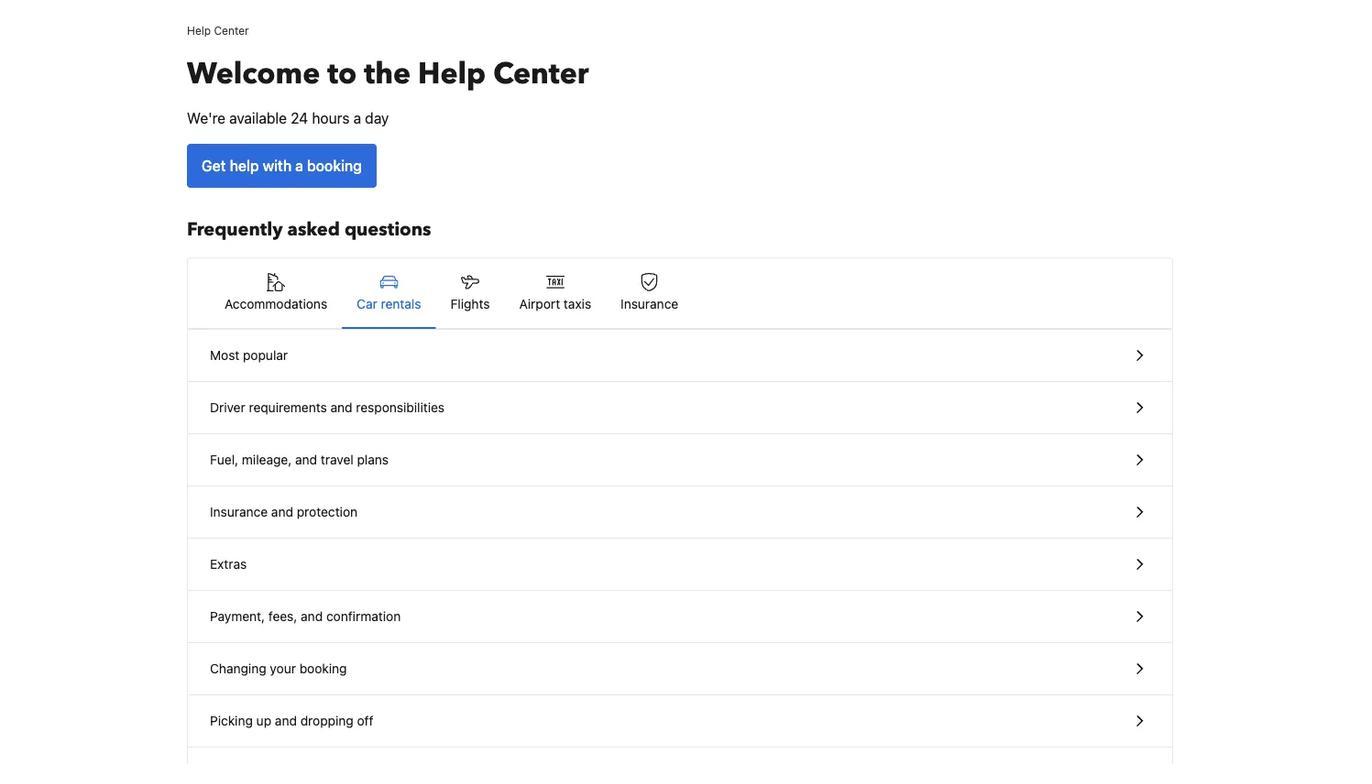Task type: vqa. For each thing, say whether or not it's contained in the screenshot.
left Help
yes



Task type: locate. For each thing, give the bounding box(es) containing it.
1 vertical spatial insurance
[[210, 505, 268, 520]]

and for mileage,
[[295, 453, 317, 468]]

to
[[328, 54, 357, 94]]

day
[[365, 110, 389, 127]]

0 horizontal spatial help
[[187, 24, 211, 37]]

fuel, mileage, and travel plans
[[210, 453, 389, 468]]

0 vertical spatial a
[[354, 110, 361, 127]]

asked
[[288, 217, 340, 243]]

and up travel
[[331, 400, 353, 415]]

1 vertical spatial booking
[[300, 662, 347, 677]]

1 vertical spatial help
[[418, 54, 486, 94]]

booking inside button
[[307, 157, 362, 175]]

insurance and protection
[[210, 505, 358, 520]]

popular
[[243, 348, 288, 363]]

insurance
[[621, 297, 679, 312], [210, 505, 268, 520]]

most
[[210, 348, 240, 363]]

driver requirements and responsibilities
[[210, 400, 445, 415]]

questions
[[345, 217, 431, 243]]

insurance and protection button
[[188, 487, 1173, 539]]

0 vertical spatial booking
[[307, 157, 362, 175]]

center
[[214, 24, 249, 37], [494, 54, 589, 94]]

frequently asked questions
[[187, 217, 431, 243]]

0 vertical spatial center
[[214, 24, 249, 37]]

0 vertical spatial insurance
[[621, 297, 679, 312]]

most popular button
[[188, 330, 1173, 382]]

insurance inside button
[[621, 297, 679, 312]]

requirements
[[249, 400, 327, 415]]

0 horizontal spatial a
[[295, 157, 303, 175]]

booking
[[307, 157, 362, 175], [300, 662, 347, 677]]

airport
[[519, 297, 560, 312]]

responsibilities
[[356, 400, 445, 415]]

flights
[[451, 297, 490, 312]]

0 horizontal spatial insurance
[[210, 505, 268, 520]]

tab list
[[188, 259, 1173, 330]]

1 vertical spatial center
[[494, 54, 589, 94]]

a
[[354, 110, 361, 127], [295, 157, 303, 175]]

and for fees,
[[301, 609, 323, 625]]

1 horizontal spatial a
[[354, 110, 361, 127]]

and right fees,
[[301, 609, 323, 625]]

insurance for insurance
[[621, 297, 679, 312]]

help up welcome
[[187, 24, 211, 37]]

a left day
[[354, 110, 361, 127]]

hours
[[312, 110, 350, 127]]

rentals
[[381, 297, 421, 312]]

welcome
[[187, 54, 320, 94]]

a right with
[[295, 157, 303, 175]]

and right the up
[[275, 714, 297, 729]]

a inside button
[[295, 157, 303, 175]]

your
[[270, 662, 296, 677]]

insurance up extras
[[210, 505, 268, 520]]

help
[[187, 24, 211, 37], [418, 54, 486, 94]]

the
[[364, 54, 411, 94]]

1 horizontal spatial center
[[494, 54, 589, 94]]

dropping
[[301, 714, 354, 729]]

and for up
[[275, 714, 297, 729]]

and
[[331, 400, 353, 415], [295, 453, 317, 468], [271, 505, 293, 520], [301, 609, 323, 625], [275, 714, 297, 729]]

get help with a booking button
[[187, 144, 377, 188]]

fuel,
[[210, 453, 239, 468]]

available
[[229, 110, 287, 127]]

1 horizontal spatial insurance
[[621, 297, 679, 312]]

picking up and dropping off
[[210, 714, 374, 729]]

booking inside button
[[300, 662, 347, 677]]

and left travel
[[295, 453, 317, 468]]

24
[[291, 110, 308, 127]]

booking down hours
[[307, 157, 362, 175]]

picking up and dropping off button
[[188, 696, 1173, 748]]

insurance inside "button"
[[210, 505, 268, 520]]

and for requirements
[[331, 400, 353, 415]]

and inside "button"
[[271, 505, 293, 520]]

1 vertical spatial a
[[295, 157, 303, 175]]

and left protection on the left
[[271, 505, 293, 520]]

fuel, mileage, and travel plans button
[[188, 435, 1173, 487]]

insurance up most popular button
[[621, 297, 679, 312]]

booking right "your" on the bottom left of the page
[[300, 662, 347, 677]]

help right the
[[418, 54, 486, 94]]



Task type: describe. For each thing, give the bounding box(es) containing it.
get
[[202, 157, 226, 175]]

welcome to the help center
[[187, 54, 589, 94]]

flights button
[[436, 259, 505, 328]]

0 horizontal spatial center
[[214, 24, 249, 37]]

help center
[[187, 24, 249, 37]]

airport taxis button
[[505, 259, 606, 328]]

we're available 24 hours a day
[[187, 110, 389, 127]]

car rentals button
[[342, 259, 436, 328]]

taxis
[[564, 297, 592, 312]]

accommodations button
[[210, 259, 342, 328]]

0 vertical spatial help
[[187, 24, 211, 37]]

up
[[256, 714, 272, 729]]

accommodations
[[225, 297, 328, 312]]

frequently
[[187, 217, 283, 243]]

picking
[[210, 714, 253, 729]]

help
[[230, 157, 259, 175]]

travel
[[321, 453, 354, 468]]

extras button
[[188, 539, 1173, 592]]

confirmation
[[326, 609, 401, 625]]

plans
[[357, 453, 389, 468]]

we're
[[187, 110, 226, 127]]

extras
[[210, 557, 247, 572]]

tab list containing accommodations
[[188, 259, 1173, 330]]

payment, fees, and confirmation button
[[188, 592, 1173, 644]]

driver
[[210, 400, 246, 415]]

changing your booking button
[[188, 644, 1173, 696]]

airport taxis
[[519, 297, 592, 312]]

with
[[263, 157, 292, 175]]

fees,
[[269, 609, 297, 625]]

changing your booking
[[210, 662, 347, 677]]

1 horizontal spatial help
[[418, 54, 486, 94]]

car rentals
[[357, 297, 421, 312]]

payment, fees, and confirmation
[[210, 609, 401, 625]]

off
[[357, 714, 374, 729]]

payment,
[[210, 609, 265, 625]]

mileage,
[[242, 453, 292, 468]]

insurance button
[[606, 259, 694, 328]]

most popular
[[210, 348, 288, 363]]

get help with a booking
[[202, 157, 362, 175]]

protection
[[297, 505, 358, 520]]

car
[[357, 297, 378, 312]]

driver requirements and responsibilities button
[[188, 382, 1173, 435]]

insurance for insurance and protection
[[210, 505, 268, 520]]

changing
[[210, 662, 267, 677]]



